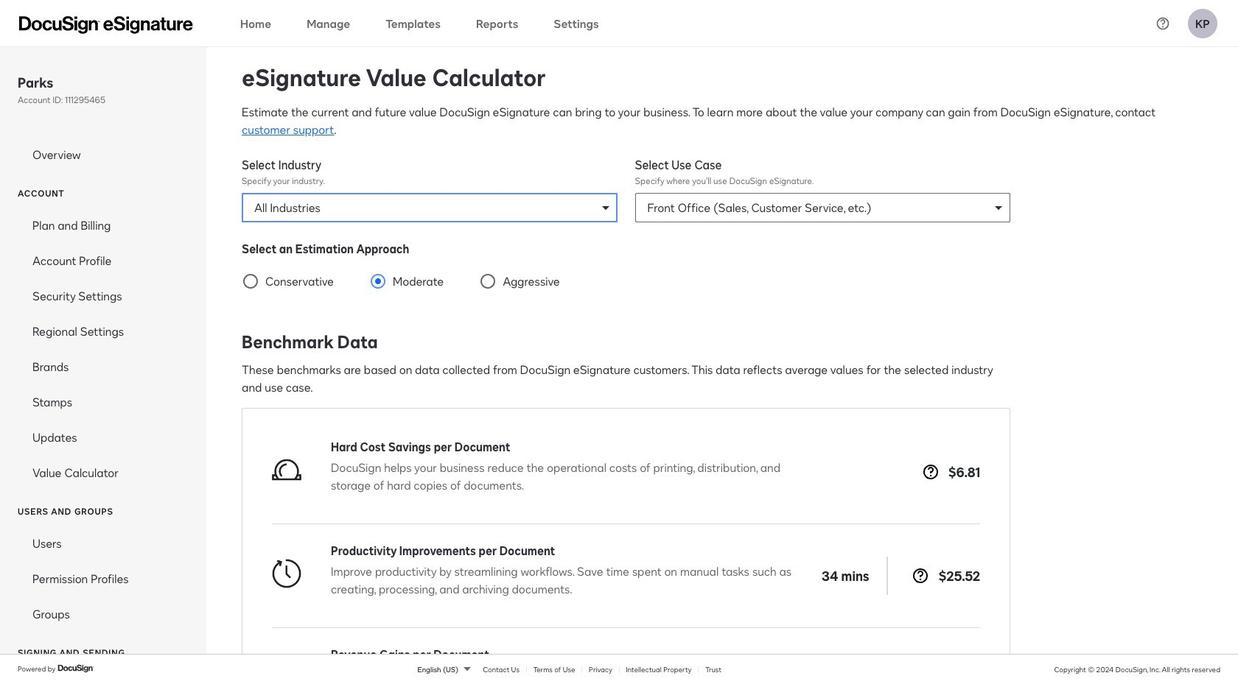 Task type: locate. For each thing, give the bounding box(es) containing it.
docusign image
[[58, 664, 94, 675]]



Task type: describe. For each thing, give the bounding box(es) containing it.
productivity improvements per document image
[[272, 559, 301, 589]]

docusign admin image
[[19, 16, 193, 34]]

users and groups element
[[0, 526, 206, 633]]

account element
[[0, 208, 206, 491]]

hard cost savings per document image
[[272, 456, 301, 485]]



Task type: vqa. For each thing, say whether or not it's contained in the screenshot.
Your uploaded profile image
no



